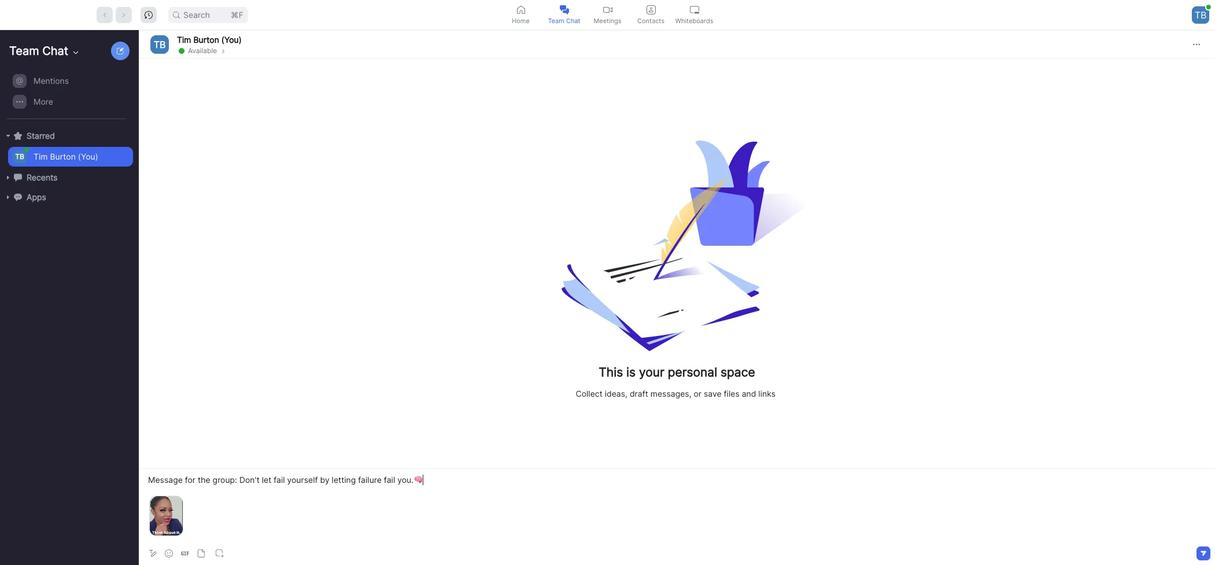Task type: locate. For each thing, give the bounding box(es) containing it.
format image
[[148, 549, 157, 558], [148, 549, 157, 558]]

triangle right image left the apps
[[5, 194, 12, 201]]

group inside tree
[[0, 71, 133, 119]]

for
[[185, 475, 196, 485]]

triangle right image inside recents "tree item"
[[5, 174, 12, 181]]

online image
[[1207, 4, 1212, 9], [179, 48, 185, 54], [24, 148, 29, 152]]

group:
[[213, 475, 237, 485]]

0 vertical spatial (you)
[[222, 34, 242, 44]]

ideas,
[[605, 389, 628, 398]]

fail left you.
[[384, 475, 395, 485]]

triangle right image left the apps
[[5, 194, 12, 201]]

0 horizontal spatial fail
[[274, 475, 285, 485]]

2 chevron right small image from the top
[[220, 48, 227, 55]]

chat
[[566, 16, 581, 25], [42, 44, 68, 58]]

2 horizontal spatial tb
[[1195, 9, 1207, 21]]

0 vertical spatial triangle right image
[[5, 133, 12, 139]]

more
[[34, 97, 53, 106]]

triangle right image for apps
[[5, 194, 12, 201]]

0 horizontal spatial online image
[[24, 148, 29, 152]]

1 horizontal spatial team chat
[[548, 16, 581, 25]]

don't
[[240, 475, 260, 485]]

tab list
[[499, 0, 716, 30]]

1 horizontal spatial online image
[[179, 48, 185, 54]]

this
[[599, 365, 623, 379]]

team chat image
[[560, 5, 569, 14], [560, 5, 569, 14]]

home small image
[[516, 5, 526, 14]]

0 horizontal spatial tim burton's avatar element
[[13, 150, 27, 164]]

whiteboards button
[[673, 0, 716, 30]]

1 horizontal spatial team
[[548, 16, 565, 25]]

0 vertical spatial team
[[548, 16, 565, 25]]

by
[[320, 475, 330, 485]]

tb
[[1195, 9, 1207, 21], [154, 38, 166, 50], [15, 152, 24, 161]]

starred
[[27, 131, 55, 141]]

team chat up mentions
[[9, 44, 68, 58]]

(you)
[[222, 34, 242, 44], [78, 152, 98, 161]]

tim burton's avatar element inside tree
[[13, 150, 27, 164]]

0 horizontal spatial tim
[[34, 152, 48, 161]]

team chat
[[548, 16, 581, 25], [9, 44, 68, 58]]

online image
[[1207, 4, 1212, 9], [179, 48, 185, 54], [24, 148, 29, 152]]

recents
[[27, 172, 58, 182]]

0 horizontal spatial tim burton (you)
[[34, 152, 98, 161]]

triangle right image left recents
[[5, 174, 12, 181]]

new image
[[117, 47, 124, 54]]

triangle right image left recents
[[5, 174, 12, 181]]

mentions button
[[8, 71, 133, 91]]

tim
[[177, 34, 191, 44], [34, 152, 48, 161]]

recents tree item
[[5, 168, 133, 187]]

tim burton (you) inside tree
[[34, 152, 98, 161]]

group
[[0, 71, 133, 119]]

gif image
[[181, 550, 189, 558], [181, 550, 189, 558]]

apps tree item
[[5, 187, 133, 207]]

team chat left meetings
[[548, 16, 581, 25]]

tree
[[0, 69, 137, 219]]

tb up ellipses horizontal icon
[[1195, 9, 1207, 21]]

1 vertical spatial (you)
[[78, 152, 98, 161]]

1 horizontal spatial (you)
[[222, 34, 242, 44]]

you.
[[398, 475, 414, 485]]

tab list containing home
[[499, 0, 716, 30]]

1 triangle right image from the top
[[5, 133, 12, 139]]

1 vertical spatial team chat
[[9, 44, 68, 58]]

0 horizontal spatial team chat
[[9, 44, 68, 58]]

tim burton (you) up available
[[177, 34, 242, 44]]

group containing mentions
[[0, 71, 133, 119]]

failure
[[358, 475, 382, 485]]

your
[[639, 365, 665, 379]]

1 horizontal spatial burton
[[194, 34, 219, 44]]

1 vertical spatial tim burton's avatar element
[[13, 150, 27, 164]]

tim burton (you) down starred "tree item"
[[34, 152, 98, 161]]

apps
[[27, 192, 46, 202]]

tim burton's avatar element
[[150, 35, 169, 54], [13, 150, 27, 164]]

1 vertical spatial tb
[[154, 38, 166, 50]]

chat left meetings
[[566, 16, 581, 25]]

triangle right image
[[5, 133, 12, 139], [5, 174, 12, 181], [5, 194, 12, 201]]

1 vertical spatial online image
[[179, 48, 185, 54]]

tb down star image
[[15, 152, 24, 161]]

triangle right image left star image
[[5, 133, 12, 139]]

0 horizontal spatial burton
[[50, 152, 76, 161]]

history image
[[145, 11, 153, 19], [145, 11, 153, 19]]

tb right new icon
[[154, 38, 166, 50]]

team chat inside team chat button
[[548, 16, 581, 25]]

1 vertical spatial triangle right image
[[5, 174, 12, 181]]

2 vertical spatial triangle right image
[[5, 194, 12, 201]]

triangle right image
[[5, 133, 12, 139], [5, 174, 12, 181], [5, 194, 12, 201]]

triangle right image for recents
[[5, 174, 12, 181]]

3 triangle right image from the top
[[5, 194, 12, 201]]

fail right let
[[274, 475, 285, 485]]

triangle right image inside recents "tree item"
[[5, 174, 12, 181]]

1 horizontal spatial tb
[[154, 38, 166, 50]]

tim burton's avatar element down star image
[[13, 150, 27, 164]]

profile contact image
[[647, 5, 656, 14]]

send image
[[1200, 551, 1208, 557], [1200, 551, 1208, 557]]

and
[[742, 389, 757, 398]]

1 vertical spatial tim burton (you)
[[34, 152, 98, 161]]

1 horizontal spatial fail
[[384, 475, 395, 485]]

2 horizontal spatial online image
[[1207, 4, 1212, 9]]

1 triangle right image from the top
[[5, 133, 12, 139]]

1 vertical spatial team
[[9, 44, 39, 58]]

burton down starred "tree item"
[[50, 152, 76, 161]]

(you) down starred "tree item"
[[78, 152, 98, 161]]

0 horizontal spatial tb
[[15, 152, 24, 161]]

triangle right image for apps
[[5, 194, 12, 201]]

whiteboard small image
[[690, 5, 699, 14]]

0 vertical spatial tim burton (you)
[[177, 34, 242, 44]]

file image
[[197, 550, 205, 558]]

1 vertical spatial tim
[[34, 152, 48, 161]]

personal
[[668, 365, 718, 379]]

2 triangle right image from the top
[[5, 174, 12, 181]]

1 vertical spatial triangle right image
[[5, 174, 12, 181]]

1 vertical spatial online image
[[179, 48, 185, 54]]

triangle right image inside the apps tree item
[[5, 194, 12, 201]]

(you) down ⌘f
[[222, 34, 242, 44]]

starred tree item
[[5, 126, 133, 146]]

1 fail from the left
[[274, 475, 285, 485]]

chatbot image
[[14, 193, 22, 201], [14, 193, 22, 201]]

tim up available
[[177, 34, 191, 44]]

0 vertical spatial tim burton's avatar element
[[150, 35, 169, 54]]

tim burton (you)
[[177, 34, 242, 44], [34, 152, 98, 161]]

0 horizontal spatial team
[[9, 44, 39, 58]]

1 horizontal spatial chat
[[566, 16, 581, 25]]

chat image
[[14, 173, 22, 182], [14, 173, 22, 182]]

2 vertical spatial triangle right image
[[5, 194, 12, 201]]

0 horizontal spatial online image
[[24, 148, 29, 152]]

0 vertical spatial team chat
[[548, 16, 581, 25]]

1 vertical spatial chat
[[42, 44, 68, 58]]

screenshot image
[[216, 550, 224, 558]]

2 horizontal spatial online image
[[1207, 4, 1212, 9]]

1 vertical spatial burton
[[50, 152, 76, 161]]

1 horizontal spatial tim
[[177, 34, 191, 44]]

fail
[[274, 475, 285, 485], [384, 475, 395, 485]]

emoji image
[[165, 550, 173, 558]]

mentions
[[34, 76, 69, 86]]

1 chevron right small image from the top
[[220, 47, 227, 55]]

contacts button
[[630, 0, 673, 30]]

tree containing mentions
[[0, 69, 137, 219]]

burton inside tree
[[50, 152, 76, 161]]

team
[[548, 16, 565, 25], [9, 44, 39, 58]]

burton
[[194, 34, 219, 44], [50, 152, 76, 161]]

burton up available
[[194, 34, 219, 44]]

chevron right small image
[[220, 47, 227, 55], [220, 48, 227, 55]]

team up mentions
[[9, 44, 39, 58]]

chat left chevron down small icon
[[42, 44, 68, 58]]

chevron down small image
[[71, 48, 81, 57]]

3 triangle right image from the top
[[5, 194, 12, 201]]

tim inside tree
[[34, 152, 48, 161]]

tim burton's avatar element right new icon
[[150, 35, 169, 54]]

team right home
[[548, 16, 565, 25]]

2 vertical spatial tb
[[15, 152, 24, 161]]

let
[[262, 475, 272, 485]]

tim down starred
[[34, 152, 48, 161]]

2 triangle right image from the top
[[5, 174, 12, 181]]

emoji image
[[165, 550, 173, 558]]

1 horizontal spatial tim burton (you)
[[177, 34, 242, 44]]

triangle right image left star image
[[5, 133, 12, 139]]

0 horizontal spatial (you)
[[78, 152, 98, 161]]

save
[[704, 389, 722, 398]]

0 vertical spatial online image
[[1207, 4, 1212, 9]]

0 vertical spatial burton
[[194, 34, 219, 44]]

links
[[759, 389, 776, 398]]

0 vertical spatial triangle right image
[[5, 133, 12, 139]]

0 vertical spatial chat
[[566, 16, 581, 25]]



Task type: vqa. For each thing, say whether or not it's contained in the screenshot.
Clear
no



Task type: describe. For each thing, give the bounding box(es) containing it.
contacts
[[638, 16, 665, 25]]

message
[[148, 475, 183, 485]]

chevron down small image
[[71, 48, 81, 57]]

profile contact image
[[647, 5, 656, 14]]

video on image
[[603, 5, 613, 14]]

triangle right image for recents
[[5, 174, 12, 181]]

1 horizontal spatial tim burton's avatar element
[[150, 35, 169, 54]]

chat inside button
[[566, 16, 581, 25]]

home small image
[[516, 5, 526, 14]]

available
[[188, 46, 217, 55]]

yourself
[[287, 475, 318, 485]]

2 fail from the left
[[384, 475, 395, 485]]

ellipses horizontal image
[[1194, 41, 1201, 48]]

letting
[[332, 475, 356, 485]]

meetings
[[594, 16, 622, 25]]

⌘f
[[231, 10, 244, 19]]

meetings button
[[586, 0, 630, 30]]

collect ideas, draft messages, or save files and links
[[576, 389, 776, 398]]

home button
[[499, 0, 543, 30]]

more button
[[8, 92, 133, 112]]

message for the group: don't let fail yourself by letting failure fail you.
[[148, 475, 414, 485]]

magnifier image
[[173, 11, 180, 18]]

0 vertical spatial tb
[[1195, 9, 1207, 21]]

0 vertical spatial tim
[[177, 34, 191, 44]]

1 horizontal spatial online image
[[179, 48, 185, 54]]

the
[[198, 475, 210, 485]]

screenshot image
[[216, 550, 224, 558]]

0 vertical spatial online image
[[1207, 4, 1212, 9]]

0 horizontal spatial chat
[[42, 44, 68, 58]]

this is your personal space
[[599, 365, 756, 379]]

files
[[724, 389, 740, 398]]

2 vertical spatial online image
[[24, 148, 29, 152]]

team inside team chat button
[[548, 16, 565, 25]]

star image
[[14, 132, 22, 140]]

ellipses horizontal image
[[1194, 41, 1201, 48]]

collect
[[576, 389, 603, 398]]

whiteboard small image
[[690, 5, 699, 14]]

new image
[[117, 47, 124, 54]]

tb inside tree
[[15, 152, 24, 161]]

whiteboards
[[676, 16, 714, 25]]

star image
[[14, 132, 22, 140]]

home
[[512, 16, 530, 25]]

draft
[[630, 389, 649, 398]]

search
[[183, 10, 210, 19]]

messages,
[[651, 389, 692, 398]]

is
[[627, 365, 636, 379]]

file image
[[197, 550, 205, 558]]

or
[[694, 389, 702, 398]]

2 vertical spatial online image
[[24, 148, 29, 152]]

video on image
[[603, 5, 613, 14]]

team chat button
[[543, 0, 586, 30]]

magnifier image
[[173, 11, 180, 18]]

space
[[721, 365, 756, 379]]



